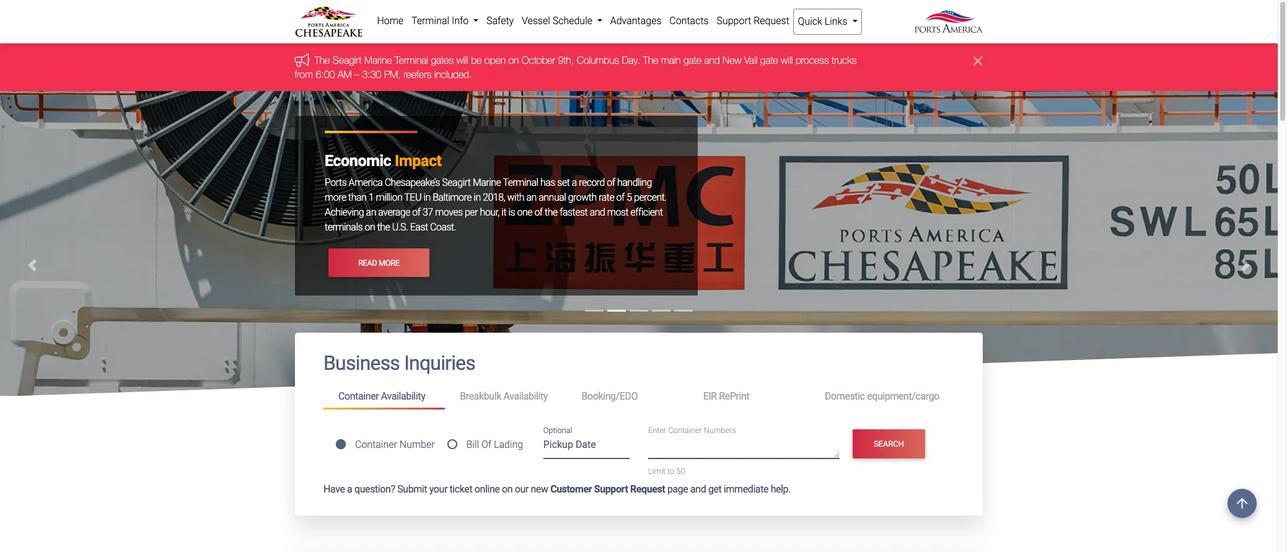 Task type: vqa. For each thing, say whether or not it's contained in the screenshot.
4th check square image from the top of the page
no



Task type: locate. For each thing, give the bounding box(es) containing it.
seagirt inside ports america chesapeake's seagirt marine terminal has set a record of handling more than 1 million teu in baltimore in 2018,                         with an annual growth rate of 5 percent. achieving an average of 37 moves per hour, it is one of the fastest and most efficient terminals on the u.s. east coast.
[[442, 177, 471, 189]]

it
[[502, 207, 507, 218]]

limit to 50
[[649, 467, 685, 476]]

and left new
[[705, 55, 721, 66]]

0 horizontal spatial marine
[[365, 55, 393, 66]]

1 in from the left
[[424, 192, 431, 203]]

1 vertical spatial request
[[631, 484, 666, 496]]

2 vertical spatial container
[[355, 439, 397, 451]]

will left process
[[782, 55, 794, 66]]

1
[[369, 192, 374, 203]]

breakbulk
[[460, 391, 502, 402]]

1 horizontal spatial in
[[474, 192, 481, 203]]

links
[[825, 16, 848, 27]]

terminal inside terminal info link
[[412, 15, 450, 27]]

on left our
[[502, 484, 513, 496]]

1 horizontal spatial gate
[[761, 55, 779, 66]]

0 horizontal spatial availability
[[381, 391, 426, 402]]

1 horizontal spatial will
[[782, 55, 794, 66]]

terminal inside ports america chesapeake's seagirt marine terminal has set a record of handling more than 1 million teu in baltimore in 2018,                         with an annual growth rate of 5 percent. achieving an average of 37 moves per hour, it is one of the fastest and most efficient terminals on the u.s. east coast.
[[503, 177, 539, 189]]

container left number
[[355, 439, 397, 451]]

1 horizontal spatial seagirt
[[442, 177, 471, 189]]

efficient
[[631, 207, 663, 218]]

1 horizontal spatial an
[[527, 192, 537, 203]]

handling
[[618, 177, 652, 189]]

seagirt
[[333, 55, 362, 66], [442, 177, 471, 189]]

immediate
[[724, 484, 769, 496]]

0 vertical spatial a
[[572, 177, 577, 189]]

0 horizontal spatial will
[[457, 55, 469, 66]]

percent.
[[634, 192, 667, 203]]

request down the limit
[[631, 484, 666, 496]]

5
[[627, 192, 632, 203]]

of left the 37 at the top left
[[413, 207, 421, 218]]

a inside ports america chesapeake's seagirt marine terminal has set a record of handling more than 1 million teu in baltimore in 2018,                         with an annual growth rate of 5 percent. achieving an average of 37 moves per hour, it is one of the fastest and most efficient terminals on the u.s. east coast.
[[572, 177, 577, 189]]

terminal up with
[[503, 177, 539, 189]]

the
[[315, 55, 330, 66], [644, 55, 659, 66]]

eir reprint link
[[689, 385, 810, 408]]

the right the "day."
[[644, 55, 659, 66]]

breakbulk availability link
[[445, 385, 567, 408]]

availability right breakbulk
[[504, 391, 548, 402]]

optional
[[544, 426, 573, 435]]

columbus
[[577, 55, 620, 66]]

support request link
[[713, 9, 794, 33]]

request
[[754, 15, 790, 27], [631, 484, 666, 496]]

have a question? submit your ticket online on our new customer support request page and get immediate help.
[[324, 484, 791, 496]]

will left be
[[457, 55, 469, 66]]

open
[[485, 55, 506, 66]]

container down business
[[339, 391, 379, 402]]

fastest
[[560, 207, 588, 218]]

contacts
[[670, 15, 709, 27]]

of right one
[[535, 207, 543, 218]]

bill of lading
[[467, 439, 523, 451]]

9th,
[[559, 55, 575, 66]]

0 vertical spatial the
[[545, 207, 558, 218]]

limit
[[649, 467, 666, 476]]

marine
[[365, 55, 393, 66], [473, 177, 501, 189]]

0 horizontal spatial an
[[366, 207, 376, 218]]

1 horizontal spatial support
[[717, 15, 752, 27]]

availability for container availability
[[381, 391, 426, 402]]

your
[[430, 484, 448, 496]]

chesapeake's
[[385, 177, 440, 189]]

get
[[709, 484, 722, 496]]

growth
[[568, 192, 597, 203]]

the up 6:00
[[315, 55, 330, 66]]

will
[[457, 55, 469, 66], [782, 55, 794, 66]]

terminal up reefers
[[395, 55, 429, 66]]

1 vertical spatial seagirt
[[442, 177, 471, 189]]

marine up 3:30
[[365, 55, 393, 66]]

on right open
[[509, 55, 519, 66]]

1 vertical spatial support
[[594, 484, 628, 496]]

gate right main
[[684, 55, 702, 66]]

gate
[[684, 55, 702, 66], [761, 55, 779, 66]]

availability down business inquiries
[[381, 391, 426, 402]]

0 vertical spatial terminal
[[412, 15, 450, 27]]

an right with
[[527, 192, 537, 203]]

seagirt up baltimore on the left top
[[442, 177, 471, 189]]

terminal
[[412, 15, 450, 27], [395, 55, 429, 66], [503, 177, 539, 189]]

the seagirt marine terminal gates will be open on october 9th, columbus day. the main gate and new vail gate will process trucks from 6:00 am – 3:30 pm, reefers included. link
[[295, 55, 857, 80]]

in
[[424, 192, 431, 203], [474, 192, 481, 203]]

domestic equipment/cargo link
[[810, 385, 955, 408]]

1 vertical spatial marine
[[473, 177, 501, 189]]

most
[[608, 207, 629, 218]]

1 vertical spatial a
[[347, 484, 352, 496]]

1 horizontal spatial request
[[754, 15, 790, 27]]

0 vertical spatial support
[[717, 15, 752, 27]]

hour,
[[480, 207, 500, 218]]

2 the from the left
[[644, 55, 659, 66]]

1 horizontal spatial a
[[572, 177, 577, 189]]

submit
[[398, 484, 427, 496]]

bullhorn image
[[295, 53, 315, 67]]

terminal left the info
[[412, 15, 450, 27]]

gate right vail
[[761, 55, 779, 66]]

50
[[677, 467, 685, 476]]

1 horizontal spatial the
[[644, 55, 659, 66]]

included.
[[435, 69, 473, 80]]

0 horizontal spatial gate
[[684, 55, 702, 66]]

support right customer
[[594, 484, 628, 496]]

marine up 2018, at the left of the page
[[473, 177, 501, 189]]

lading
[[494, 439, 523, 451]]

domestic equipment/cargo
[[825, 391, 940, 402]]

the left u.s. at left
[[377, 221, 390, 233]]

more
[[379, 258, 400, 268]]

an down the 1
[[366, 207, 376, 218]]

0 vertical spatial container
[[339, 391, 379, 402]]

on inside ports america chesapeake's seagirt marine terminal has set a record of handling more than 1 million teu in baltimore in 2018,                         with an annual growth rate of 5 percent. achieving an average of 37 moves per hour, it is one of the fastest and most efficient terminals on the u.s. east coast.
[[365, 221, 375, 233]]

2 vertical spatial terminal
[[503, 177, 539, 189]]

home link
[[373, 9, 408, 33]]

booking/edo link
[[567, 385, 689, 408]]

million
[[376, 192, 403, 203]]

0 horizontal spatial in
[[424, 192, 431, 203]]

inquiries
[[404, 352, 476, 375]]

container for container number
[[355, 439, 397, 451]]

on inside the seagirt marine terminal gates will be open on october 9th, columbus day. the main gate and new vail gate will process trucks from 6:00 am – 3:30 pm, reefers included.
[[509, 55, 519, 66]]

0 horizontal spatial the
[[377, 221, 390, 233]]

of
[[607, 177, 616, 189], [617, 192, 625, 203], [413, 207, 421, 218], [535, 207, 543, 218]]

and left get
[[691, 484, 706, 496]]

search button
[[853, 430, 926, 459]]

day.
[[623, 55, 641, 66]]

2 availability from the left
[[504, 391, 548, 402]]

moves
[[435, 207, 463, 218]]

with
[[508, 192, 525, 203]]

0 horizontal spatial the
[[315, 55, 330, 66]]

a right have at the bottom left of the page
[[347, 484, 352, 496]]

rate
[[599, 192, 615, 203]]

container right enter
[[669, 426, 702, 435]]

1 horizontal spatial marine
[[473, 177, 501, 189]]

0 vertical spatial marine
[[365, 55, 393, 66]]

quick
[[798, 16, 823, 27]]

vail
[[745, 55, 758, 66]]

availability
[[381, 391, 426, 402], [504, 391, 548, 402]]

main
[[662, 55, 682, 66]]

container number
[[355, 439, 435, 451]]

and down rate
[[590, 207, 605, 218]]

1 availability from the left
[[381, 391, 426, 402]]

numbers
[[704, 426, 737, 435]]

seagirt up am
[[333, 55, 362, 66]]

process
[[796, 55, 830, 66]]

in up per
[[474, 192, 481, 203]]

the down annual
[[545, 207, 558, 218]]

0 vertical spatial and
[[705, 55, 721, 66]]

help.
[[771, 484, 791, 496]]

0 horizontal spatial seagirt
[[333, 55, 362, 66]]

Optional text field
[[544, 435, 630, 459]]

0 vertical spatial on
[[509, 55, 519, 66]]

gates
[[432, 55, 454, 66]]

1 horizontal spatial availability
[[504, 391, 548, 402]]

go to top image
[[1228, 489, 1258, 518]]

america
[[349, 177, 383, 189]]

has
[[541, 177, 556, 189]]

am
[[338, 69, 352, 80]]

request left quick
[[754, 15, 790, 27]]

1 vertical spatial terminal
[[395, 55, 429, 66]]

one
[[517, 207, 533, 218]]

quick links
[[798, 16, 850, 27]]

0 vertical spatial seagirt
[[333, 55, 362, 66]]

2 vertical spatial and
[[691, 484, 706, 496]]

our
[[515, 484, 529, 496]]

0 horizontal spatial a
[[347, 484, 352, 496]]

in right teu
[[424, 192, 431, 203]]

a right set
[[572, 177, 577, 189]]

support up new
[[717, 15, 752, 27]]

1 vertical spatial on
[[365, 221, 375, 233]]

read more link
[[329, 249, 429, 277]]

1 vertical spatial and
[[590, 207, 605, 218]]

reprint
[[720, 391, 750, 402]]

on right terminals
[[365, 221, 375, 233]]



Task type: describe. For each thing, give the bounding box(es) containing it.
annual
[[539, 192, 566, 203]]

economic
[[325, 152, 391, 170]]

the seagirt marine terminal gates will be open on october 9th, columbus day. the main gate and new vail gate will process trucks from 6:00 am – 3:30 pm, reefers included. alert
[[0, 44, 1279, 91]]

new
[[723, 55, 742, 66]]

per
[[465, 207, 478, 218]]

of
[[482, 439, 492, 451]]

new
[[531, 484, 549, 496]]

support inside support request link
[[717, 15, 752, 27]]

to
[[668, 467, 675, 476]]

1 vertical spatial an
[[366, 207, 376, 218]]

2 in from the left
[[474, 192, 481, 203]]

safety
[[487, 15, 514, 27]]

marine inside ports america chesapeake's seagirt marine terminal has set a record of handling more than 1 million teu in baltimore in 2018,                         with an annual growth rate of 5 percent. achieving an average of 37 moves per hour, it is one of the fastest and most efficient terminals on the u.s. east coast.
[[473, 177, 501, 189]]

close image
[[974, 54, 983, 68]]

read more
[[358, 258, 400, 268]]

bill
[[467, 439, 479, 451]]

economic engine image
[[0, 91, 1279, 552]]

1 vertical spatial the
[[377, 221, 390, 233]]

availability for breakbulk availability
[[504, 391, 548, 402]]

achieving
[[325, 207, 364, 218]]

breakbulk availability
[[460, 391, 548, 402]]

question?
[[355, 484, 395, 496]]

be
[[472, 55, 482, 66]]

ports
[[325, 177, 347, 189]]

from
[[295, 69, 313, 80]]

advantages
[[611, 15, 662, 27]]

reefers
[[404, 69, 432, 80]]

terminal inside the seagirt marine terminal gates will be open on october 9th, columbus day. the main gate and new vail gate will process trucks from 6:00 am – 3:30 pm, reefers included.
[[395, 55, 429, 66]]

advantages link
[[607, 9, 666, 33]]

quick links link
[[794, 9, 862, 35]]

container availability link
[[324, 385, 445, 410]]

customer
[[551, 484, 592, 496]]

1 gate from the left
[[684, 55, 702, 66]]

terminal info
[[412, 15, 471, 27]]

contacts link
[[666, 9, 713, 33]]

coast.
[[430, 221, 456, 233]]

1 horizontal spatial the
[[545, 207, 558, 218]]

2 gate from the left
[[761, 55, 779, 66]]

and inside ports america chesapeake's seagirt marine terminal has set a record of handling more than 1 million teu in baltimore in 2018,                         with an annual growth rate of 5 percent. achieving an average of 37 moves per hour, it is one of the fastest and most efficient terminals on the u.s. east coast.
[[590, 207, 605, 218]]

east
[[410, 221, 428, 233]]

record
[[579, 177, 605, 189]]

of up rate
[[607, 177, 616, 189]]

enter container numbers
[[649, 426, 737, 435]]

page
[[668, 484, 689, 496]]

info
[[452, 15, 469, 27]]

seagirt inside the seagirt marine terminal gates will be open on october 9th, columbus day. the main gate and new vail gate will process trucks from 6:00 am – 3:30 pm, reefers included.
[[333, 55, 362, 66]]

container for container availability
[[339, 391, 379, 402]]

vessel
[[522, 15, 551, 27]]

marine inside the seagirt marine terminal gates will be open on october 9th, columbus day. the main gate and new vail gate will process trucks from 6:00 am – 3:30 pm, reefers included.
[[365, 55, 393, 66]]

ticket
[[450, 484, 473, 496]]

3:30
[[363, 69, 382, 80]]

business inquiries
[[324, 352, 476, 375]]

number
[[400, 439, 435, 451]]

ports america chesapeake's seagirt marine terminal has set a record of handling more than 1 million teu in baltimore in 2018,                         with an annual growth rate of 5 percent. achieving an average of 37 moves per hour, it is one of the fastest and most efficient terminals on the u.s. east coast.
[[325, 177, 667, 233]]

eir reprint
[[704, 391, 750, 402]]

support request
[[717, 15, 790, 27]]

1 will from the left
[[457, 55, 469, 66]]

october
[[522, 55, 556, 66]]

–
[[355, 69, 360, 80]]

2 will from the left
[[782, 55, 794, 66]]

eir
[[704, 391, 717, 402]]

container availability
[[339, 391, 426, 402]]

Enter Container Numbers text field
[[649, 438, 840, 459]]

0 horizontal spatial request
[[631, 484, 666, 496]]

u.s.
[[392, 221, 408, 233]]

terminal info link
[[408, 9, 483, 33]]

business
[[324, 352, 400, 375]]

trucks
[[832, 55, 857, 66]]

of left 5 on the left top
[[617, 192, 625, 203]]

0 horizontal spatial support
[[594, 484, 628, 496]]

domestic
[[825, 391, 865, 402]]

pm,
[[385, 69, 401, 80]]

2018,
[[483, 192, 505, 203]]

customer support request link
[[551, 484, 666, 496]]

online
[[475, 484, 500, 496]]

vessel schedule link
[[518, 9, 607, 33]]

equipment/cargo
[[868, 391, 940, 402]]

have
[[324, 484, 345, 496]]

teu
[[404, 192, 422, 203]]

1 vertical spatial container
[[669, 426, 702, 435]]

read
[[358, 258, 377, 268]]

impact
[[395, 152, 442, 170]]

search
[[874, 439, 905, 449]]

terminals
[[325, 221, 363, 233]]

enter
[[649, 426, 667, 435]]

set
[[558, 177, 570, 189]]

1 the from the left
[[315, 55, 330, 66]]

baltimore
[[433, 192, 472, 203]]

0 vertical spatial request
[[754, 15, 790, 27]]

37
[[423, 207, 433, 218]]

more
[[325, 192, 346, 203]]

and inside the seagirt marine terminal gates will be open on october 9th, columbus day. the main gate and new vail gate will process trucks from 6:00 am – 3:30 pm, reefers included.
[[705, 55, 721, 66]]

booking/edo
[[582, 391, 638, 402]]

0 vertical spatial an
[[527, 192, 537, 203]]

2 vertical spatial on
[[502, 484, 513, 496]]



